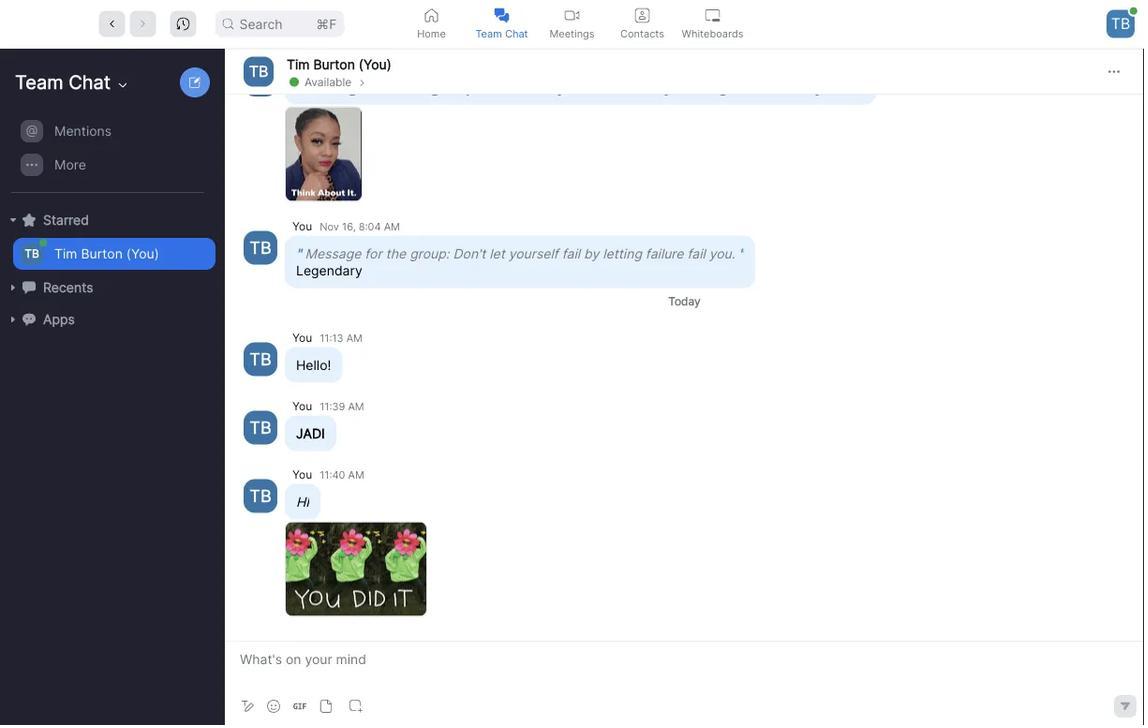 Task type: locate. For each thing, give the bounding box(es) containing it.
tim burton (you)
[[287, 56, 392, 72], [54, 246, 159, 262]]

team
[[476, 27, 502, 39], [15, 71, 63, 94]]

the inside message for the group: don't let yourself fail by letting failure fail you. legendary
[[386, 246, 406, 262]]

message image container, press arrow key to select images list up nov
[[285, 106, 365, 203]]

apps tree item
[[8, 304, 216, 336]]

0 horizontal spatial by
[[584, 246, 599, 262]]

tim up the available at top left
[[287, 56, 310, 72]]

reply image for hello!
[[357, 357, 372, 372]]

you for you 11:13 am
[[293, 331, 312, 345]]

tb inside tree
[[25, 247, 39, 261]]

am right 11:13 on the left top of the page
[[347, 332, 363, 345]]

0 vertical spatial message image container, press arrow key to select images list
[[285, 106, 365, 203]]

message image container, press arrow key to select images image down hi
[[286, 523, 427, 617]]

starred
[[43, 212, 89, 228]]

tim burton's avatar element left jadi
[[244, 412, 278, 445]]

tim burton's avatar element for you 11:40 am
[[244, 480, 278, 514]]

message image container, press arrow key to select images image
[[286, 108, 362, 202], [286, 523, 427, 617]]

you. for message for the group: don't let yourself fail by letting failure fail you. legendary
[[710, 246, 736, 262]]

1 horizontal spatial tim
[[287, 56, 310, 72]]

reply image for jadi
[[351, 426, 366, 441]]

1 vertical spatial reply image
[[351, 426, 366, 441]]

reply image down you 11:39 am
[[351, 426, 366, 441]]

0 vertical spatial group:
[[431, 75, 482, 96]]

1 vertical spatial burton
[[81, 246, 123, 262]]

recents tree item
[[8, 272, 216, 304]]

message image container, press arrow key to select images list for message for the group: don't let yourself fail by letting failure fail you.
[[285, 106, 365, 203]]

tim burton's avatar element
[[244, 57, 274, 87], [244, 232, 278, 265], [21, 243, 43, 265], [244, 343, 278, 377], [244, 412, 278, 445], [244, 480, 278, 514]]

burton up recents 'tree item'
[[81, 246, 123, 262]]

yourself
[[558, 75, 622, 96], [509, 246, 559, 262]]

0 vertical spatial chat
[[505, 27, 528, 39]]

search
[[240, 16, 283, 32]]

home small image
[[424, 8, 439, 23]]

tim burton's avatar element for you nov 16, 8:04 am
[[244, 232, 278, 265]]

for down 8:04
[[365, 246, 382, 262]]

1 horizontal spatial let
[[533, 75, 553, 96]]

message down ⌘f
[[296, 75, 368, 96]]

am right 8:04
[[384, 221, 400, 233]]

⌘f
[[316, 16, 337, 32]]

0 vertical spatial message image container, press arrow key to select images image
[[286, 108, 362, 202]]

3 you from the top
[[293, 400, 312, 413]]

0 vertical spatial team chat
[[476, 27, 528, 39]]

let
[[533, 75, 553, 96], [490, 246, 505, 262]]

you left 11:13 on the left top of the page
[[293, 331, 312, 345]]

for right the available at top left
[[373, 75, 395, 96]]

group: inside message for the group: don't let yourself fail by letting failure fail you. legendary
[[410, 246, 450, 262]]

apps
[[43, 312, 75, 328]]

1 vertical spatial letting
[[603, 246, 642, 262]]

don't inside message for the group: don't let yourself fail by letting failure fail you. legendary
[[453, 246, 486, 262]]

message image container, press arrow key to select images image up nov
[[286, 108, 362, 202]]

0 vertical spatial message
[[296, 75, 368, 96]]

mentions
[[54, 123, 112, 139]]

don't
[[487, 75, 529, 96], [453, 246, 486, 262]]

tree
[[0, 113, 221, 354]]

am inside you 11:39 am
[[348, 401, 364, 413]]

am right 11:40
[[348, 469, 364, 481]]

1 horizontal spatial online image
[[1131, 7, 1138, 15]]

0 horizontal spatial failure
[[646, 246, 684, 262]]

the down home
[[400, 75, 426, 96]]

list
[[886, 73, 959, 97], [352, 353, 376, 377], [346, 421, 370, 445], [354, 489, 379, 514]]

failure
[[734, 75, 783, 96], [646, 246, 684, 262]]

chat image
[[23, 281, 36, 294]]

tb
[[1112, 15, 1131, 33], [249, 62, 268, 81], [250, 238, 272, 259], [25, 247, 39, 261], [250, 350, 272, 370], [250, 418, 272, 439], [250, 487, 272, 507]]

whiteboards
[[682, 27, 744, 39]]

you.
[[816, 75, 850, 96], [710, 246, 736, 262]]

team up mentions
[[15, 71, 63, 94]]

1 vertical spatial online image
[[39, 239, 47, 247]]

1 horizontal spatial letting
[[679, 75, 729, 96]]

0 vertical spatial the
[[400, 75, 426, 96]]

reply image down you 11:13 am
[[357, 357, 372, 372]]

0 vertical spatial yourself
[[558, 75, 622, 96]]

profile contact image
[[635, 8, 650, 23], [635, 8, 650, 23]]

online image
[[1131, 7, 1138, 15], [290, 77, 299, 87], [290, 77, 299, 87], [39, 239, 47, 247]]

for for message for the group: don't let yourself fail by letting failure fail you.
[[373, 75, 395, 96]]

the down you nov 16, 8:04 am
[[386, 246, 406, 262]]

0 vertical spatial you.
[[816, 75, 850, 96]]

for
[[373, 75, 395, 96], [365, 246, 382, 262]]

0 horizontal spatial let
[[490, 246, 505, 262]]

chatbot image
[[23, 313, 36, 326], [23, 313, 36, 326]]

0 vertical spatial team
[[476, 27, 502, 39]]

chevron down small image
[[115, 78, 130, 93], [115, 78, 130, 93]]

you. for message for the group: don't let yourself fail by letting failure fail you.
[[816, 75, 850, 96]]

1 vertical spatial for
[[365, 246, 382, 262]]

online image
[[1131, 7, 1138, 15], [39, 239, 47, 247]]

am right 11:39
[[348, 401, 364, 413]]

8:04
[[359, 221, 381, 233]]

tb for tim burton's avatar 'element' related to you nov 16, 8:04 am
[[250, 238, 272, 259]]

format image
[[240, 699, 255, 714], [240, 699, 255, 714]]

for inside message for the group: don't let yourself fail by letting failure fail you. legendary
[[365, 246, 382, 262]]

1 vertical spatial don't
[[453, 246, 486, 262]]

home button
[[397, 0, 467, 48]]

1 vertical spatial yourself
[[509, 246, 559, 262]]

am inside you 11:13 am
[[347, 332, 363, 345]]

1 message image container, press arrow key to select images image from the top
[[286, 108, 362, 202]]

4 you from the top
[[293, 468, 312, 482]]

tim burton's avatar element up chat image
[[21, 243, 43, 265]]

1 horizontal spatial team
[[476, 27, 502, 39]]

1 horizontal spatial by
[[655, 75, 674, 96]]

0 vertical spatial failure
[[734, 75, 783, 96]]

am inside you 11:40 am
[[348, 469, 364, 481]]

tree containing mentions
[[0, 113, 221, 354]]

tim down starred
[[54, 246, 77, 262]]

0 vertical spatial by
[[655, 75, 674, 96]]

let inside message for the group: don't let yourself fail by letting failure fail you. legendary
[[490, 246, 505, 262]]

triangle right image
[[8, 215, 19, 226], [8, 282, 19, 293], [8, 282, 19, 293], [8, 314, 19, 325], [8, 314, 19, 325]]

group
[[0, 114, 216, 193]]

team chat
[[476, 27, 528, 39], [15, 71, 111, 94]]

1 vertical spatial by
[[584, 246, 599, 262]]

1 horizontal spatial chat
[[505, 27, 528, 39]]

tim burton's avatar element left nov
[[244, 232, 278, 265]]

group containing mentions
[[0, 114, 216, 193]]

chat down team chat image
[[505, 27, 528, 39]]

reply image
[[357, 357, 372, 372], [351, 426, 366, 441]]

message inside message for the group: don't let yourself fail by letting failure fail you. legendary
[[305, 246, 361, 262]]

you
[[293, 220, 312, 233], [293, 331, 312, 345], [293, 400, 312, 413], [293, 468, 312, 482]]

1 vertical spatial let
[[490, 246, 505, 262]]

0 vertical spatial letting
[[679, 75, 729, 96]]

chevron left small image
[[105, 17, 119, 30], [105, 17, 119, 30]]

you up hi
[[293, 468, 312, 482]]

1 vertical spatial the
[[386, 246, 406, 262]]

1 horizontal spatial burton
[[314, 56, 355, 72]]

file image
[[320, 700, 333, 714], [320, 700, 333, 714]]

tim burton's avatar element left hello!
[[244, 343, 278, 377]]

fail
[[627, 75, 650, 96], [788, 75, 811, 96], [562, 246, 581, 262], [688, 246, 706, 262]]

whiteboard small image
[[706, 8, 721, 23]]

0 horizontal spatial chat
[[69, 71, 111, 94]]

letting
[[679, 75, 729, 96], [603, 246, 642, 262]]

team chat inside team chat button
[[476, 27, 528, 39]]

1 vertical spatial message
[[305, 246, 361, 262]]

failure up today
[[646, 246, 684, 262]]

16,
[[342, 221, 356, 233]]

1 vertical spatial tim burton (you)
[[54, 246, 159, 262]]

0 horizontal spatial online image
[[39, 239, 47, 247]]

screenshot image
[[350, 700, 363, 714], [350, 700, 363, 714]]

message image container, press arrow key to select images list
[[285, 106, 365, 203], [285, 521, 429, 619]]

message
[[296, 75, 368, 96], [305, 246, 361, 262]]

tab list
[[397, 0, 748, 48]]

2 message image container, press arrow key to select images list from the top
[[285, 521, 429, 619]]

yourself for message for the group: don't let yourself fail by letting failure fail you. legendary
[[509, 246, 559, 262]]

new image
[[189, 77, 201, 88]]

failure for message for the group: don't let yourself fail by letting failure fail you. legendary
[[646, 246, 684, 262]]

0 horizontal spatial (you)
[[126, 246, 159, 262]]

yourself inside message for the group: don't let yourself fail by letting failure fail you. legendary
[[509, 246, 559, 262]]

chat image
[[23, 281, 36, 294]]

0 vertical spatial tim
[[287, 56, 310, 72]]

mentions button
[[13, 115, 216, 147]]

chevron right small image
[[357, 75, 368, 89], [357, 77, 368, 89]]

1 horizontal spatial you.
[[816, 75, 850, 96]]

1 you from the top
[[293, 220, 312, 233]]

letting inside message for the group: don't let yourself fail by letting failure fail you. legendary
[[603, 246, 642, 262]]

triangle right image
[[8, 215, 19, 226]]

history image
[[177, 17, 190, 30]]

you. inside message for the group: don't let yourself fail by letting failure fail you. legendary
[[710, 246, 736, 262]]

chat inside button
[[505, 27, 528, 39]]

team chat up mentions
[[15, 71, 111, 94]]

contacts
[[621, 27, 665, 39]]

you up jadi
[[293, 400, 312, 413]]

star image
[[23, 214, 36, 227]]

tim burton's avatar element left hi
[[244, 480, 278, 514]]

jadi
[[296, 426, 325, 442]]

let for message for the group: don't let yourself fail by letting failure fail you. legendary
[[490, 246, 505, 262]]

1 horizontal spatial failure
[[734, 75, 783, 96]]

video on image
[[565, 8, 580, 23], [565, 8, 580, 23]]

1 vertical spatial you.
[[710, 246, 736, 262]]

1 vertical spatial message image container, press arrow key to select images list
[[285, 521, 429, 619]]

1 horizontal spatial tim burton (you)
[[287, 56, 392, 72]]

1 vertical spatial group:
[[410, 246, 450, 262]]

0 vertical spatial (you)
[[359, 56, 392, 72]]

am
[[384, 221, 400, 233], [347, 332, 363, 345], [348, 401, 364, 413], [348, 469, 364, 481]]

chat
[[505, 27, 528, 39], [69, 71, 111, 94]]

0 vertical spatial don't
[[487, 75, 529, 96]]

1 vertical spatial tim
[[54, 246, 77, 262]]

burton up the available at top left
[[314, 56, 355, 72]]

message for message for the group: don't let yourself fail by letting failure fail you. legendary
[[305, 246, 361, 262]]

tb for you 11:13 am's tim burton's avatar 'element'
[[250, 350, 272, 370]]

0 horizontal spatial tim burton (you)
[[54, 246, 159, 262]]

tim burton's avatar element down search
[[244, 57, 274, 87]]

1 vertical spatial team chat
[[15, 71, 111, 94]]

tim
[[287, 56, 310, 72], [54, 246, 77, 262]]

team down team chat image
[[476, 27, 502, 39]]

1 message image container, press arrow key to select images list from the top
[[285, 106, 365, 203]]

1 horizontal spatial don't
[[487, 75, 529, 96]]

whiteboard small image
[[706, 8, 721, 23]]

failure down whiteboards
[[734, 75, 783, 96]]

magnifier image
[[223, 18, 234, 30]]

0 horizontal spatial team
[[15, 71, 63, 94]]

1 horizontal spatial team chat
[[476, 27, 528, 39]]

0 vertical spatial let
[[533, 75, 553, 96]]

tb for tim burton's avatar 'element' underneath search
[[249, 62, 268, 81]]

1 vertical spatial team
[[15, 71, 63, 94]]

chat up mentions
[[69, 71, 111, 94]]

team chat down team chat image
[[476, 27, 528, 39]]

more
[[54, 157, 86, 173]]

by
[[655, 75, 674, 96], [584, 246, 599, 262]]

1 vertical spatial (you)
[[126, 246, 159, 262]]

the
[[400, 75, 426, 96], [386, 246, 406, 262]]

1 vertical spatial message image container, press arrow key to select images image
[[286, 523, 427, 617]]

burton
[[314, 56, 355, 72], [81, 246, 123, 262]]

message up legendary
[[305, 246, 361, 262]]

0 vertical spatial reply image
[[357, 357, 372, 372]]

failure inside message for the group: don't let yourself fail by letting failure fail you. legendary
[[646, 246, 684, 262]]

you left nov
[[293, 220, 312, 233]]

ellipses horizontal image
[[1109, 66, 1120, 77], [1109, 66, 1120, 77]]

gif image
[[293, 700, 307, 714]]

0 horizontal spatial letting
[[603, 246, 642, 262]]

tim burton (you) up recents 'tree item'
[[54, 246, 159, 262]]

hi
[[296, 495, 309, 511]]

by inside message for the group: don't let yourself fail by letting failure fail you. legendary
[[584, 246, 599, 262]]

group:
[[431, 75, 482, 96], [410, 246, 450, 262]]

you for you nov 16, 8:04 am
[[293, 220, 312, 233]]

0 vertical spatial for
[[373, 75, 395, 96]]

team chat image
[[495, 8, 510, 23]]

(you)
[[359, 56, 392, 72], [126, 246, 159, 262]]

nov
[[320, 221, 339, 233]]

tim burton (you) up the available at top left
[[287, 56, 392, 72]]

message image container, press arrow key to select images list down hi
[[285, 521, 429, 619]]

2 message image container, press arrow key to select images image from the top
[[286, 523, 427, 617]]

1 vertical spatial failure
[[646, 246, 684, 262]]

0 horizontal spatial don't
[[453, 246, 486, 262]]

2 you from the top
[[293, 331, 312, 345]]

0 horizontal spatial tim
[[54, 246, 77, 262]]

triangle right image for apps
[[8, 314, 19, 325]]

emoji image
[[267, 700, 280, 714], [267, 700, 280, 714]]

0 horizontal spatial you.
[[710, 246, 736, 262]]



Task type: vqa. For each thing, say whether or not it's contained in the screenshot.
the topmost message
yes



Task type: describe. For each thing, give the bounding box(es) containing it.
11:40
[[320, 469, 345, 481]]

magnifier image
[[223, 18, 234, 30]]

11:13
[[320, 332, 344, 345]]

message image container, press arrow key to select images image for hi
[[286, 523, 427, 617]]

tb for tim burton's avatar 'element' associated with you 11:39 am
[[250, 418, 272, 439]]

home
[[417, 27, 446, 39]]

0 vertical spatial online image
[[1131, 7, 1138, 15]]

letting for message for the group: don't let yourself fail by letting failure fail you. legendary
[[603, 246, 642, 262]]

list for message for the group: don't let yourself fail by letting failure fail you.
[[886, 73, 959, 97]]

gif image
[[293, 700, 307, 714]]

tim inside tree
[[54, 246, 77, 262]]

the for message for the group: don't let yourself fail by letting failure fail you.
[[400, 75, 426, 96]]

0 vertical spatial burton
[[314, 56, 355, 72]]

group: for message for the group: don't let yourself fail by letting failure fail you. legendary
[[410, 246, 450, 262]]

triangle right image for starred
[[8, 215, 19, 226]]

hello!
[[296, 358, 331, 374]]

1 horizontal spatial (you)
[[359, 56, 392, 72]]

team inside button
[[476, 27, 502, 39]]

by for message for the group: don't let yourself fail by letting failure fail you. legendary
[[584, 246, 599, 262]]

the for message for the group: don't let yourself fail by letting failure fail you. legendary
[[386, 246, 406, 262]]

message for the group: don't let yourself fail by letting failure fail you. legendary
[[296, 246, 736, 279]]

letting for message for the group: don't let yourself fail by letting failure fail you.
[[679, 75, 729, 96]]

new image
[[189, 77, 201, 88]]

message image container, press arrow key to select images image for message for the group: don't let yourself fail by letting failure fail you.
[[286, 108, 362, 202]]

you nov 16, 8:04 am
[[293, 220, 400, 233]]

available
[[305, 75, 352, 89]]

star image
[[23, 214, 36, 227]]

tab list containing home
[[397, 0, 748, 48]]

let for message for the group: don't let yourself fail by letting failure fail you.
[[533, 75, 553, 96]]

team chat button
[[467, 0, 537, 48]]

am for you 11:13 am
[[347, 332, 363, 345]]

by for message for the group: don't let yourself fail by letting failure fail you.
[[655, 75, 674, 96]]

whiteboards button
[[678, 0, 748, 48]]

0 vertical spatial tim burton (you)
[[287, 56, 392, 72]]

message for the group: don't let yourself fail by letting failure fail you.
[[296, 75, 850, 96]]

for for message for the group: don't let yourself fail by letting failure fail you. legendary
[[365, 246, 382, 262]]

2 chevron right small image from the top
[[357, 77, 368, 89]]

more button
[[13, 149, 216, 181]]

list for hello!
[[352, 353, 376, 377]]

message image container, press arrow key to select images list for hi
[[285, 521, 429, 619]]

am for you 11:40 am
[[348, 469, 364, 481]]

1 vertical spatial chat
[[69, 71, 111, 94]]

team chat image
[[495, 8, 510, 23]]

starred tree item
[[8, 204, 216, 236]]

today
[[669, 295, 701, 308]]

triangle right image for recents
[[8, 282, 19, 293]]

failure for message for the group: don't let yourself fail by letting failure fail you.
[[734, 75, 783, 96]]

tb for tim burton's avatar 'element' within tree
[[25, 247, 39, 261]]

don't for message for the group: don't let yourself fail by letting failure fail you.
[[487, 75, 529, 96]]

tim burton's avatar element inside tree
[[21, 243, 43, 265]]

list for jadi
[[346, 421, 370, 445]]

11:39
[[320, 401, 345, 413]]

message for message for the group: don't let yourself fail by letting failure fail you.
[[296, 75, 368, 96]]

history image
[[177, 17, 190, 30]]

meetings
[[550, 27, 595, 39]]

list for hi
[[354, 489, 379, 514]]

0 horizontal spatial team chat
[[15, 71, 111, 94]]

tim burton's avatar element for you 11:13 am
[[244, 343, 278, 377]]

meetings button
[[537, 0, 608, 48]]

you 11:13 am
[[293, 331, 363, 345]]

don't for message for the group: don't let yourself fail by letting failure fail you. legendary
[[453, 246, 486, 262]]

you for you 11:39 am
[[293, 400, 312, 413]]

tim burton's avatar element for you 11:39 am
[[244, 412, 278, 445]]

contacts button
[[608, 0, 678, 48]]

you for you 11:40 am
[[293, 468, 312, 482]]

group: for message for the group: don't let yourself fail by letting failure fail you.
[[431, 75, 482, 96]]

home small image
[[424, 8, 439, 23]]

you 11:39 am
[[293, 400, 364, 413]]

am for you 11:39 am
[[348, 401, 364, 413]]

am inside you nov 16, 8:04 am
[[384, 221, 400, 233]]

recents
[[43, 280, 93, 296]]

0 horizontal spatial burton
[[81, 246, 123, 262]]

yourself for message for the group: don't let yourself fail by letting failure fail you.
[[558, 75, 622, 96]]

1 chevron right small image from the top
[[357, 75, 368, 89]]

tb for tim burton's avatar 'element' corresponding to you 11:40 am
[[250, 487, 272, 507]]

you 11:40 am
[[293, 468, 364, 482]]

legendary
[[296, 263, 363, 279]]



